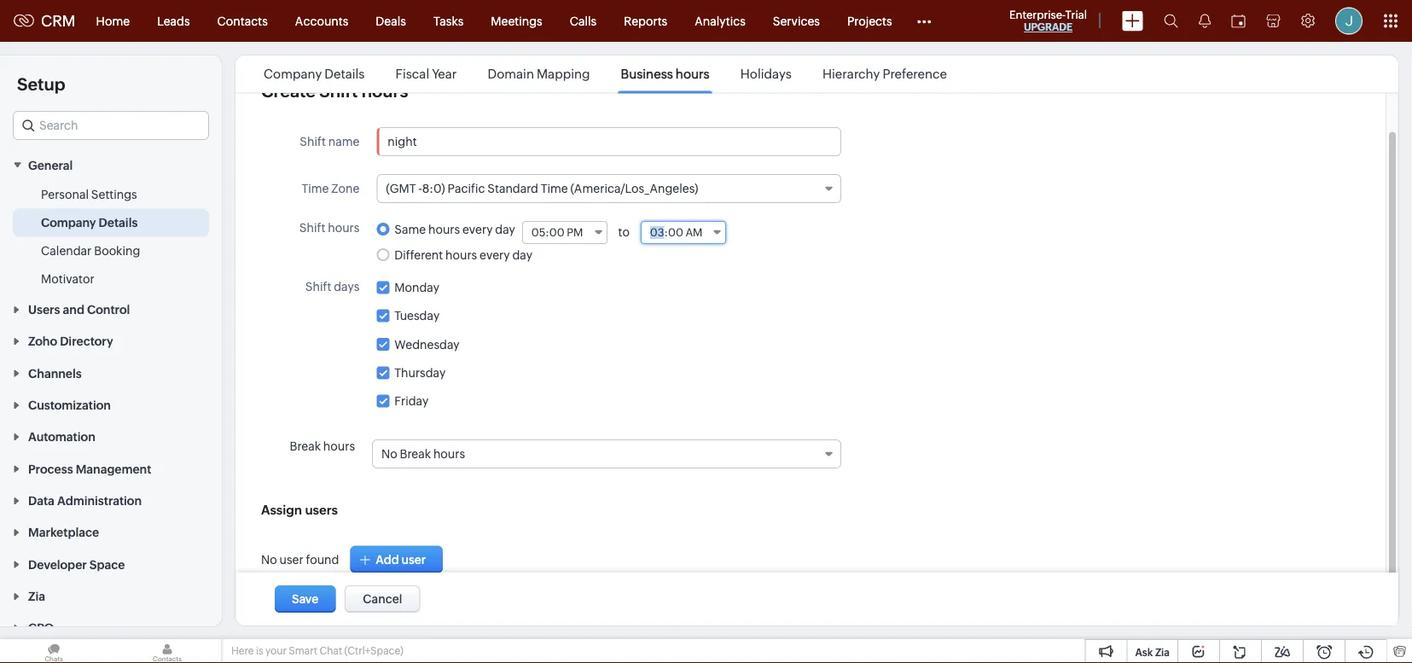 Task type: locate. For each thing, give the bounding box(es) containing it.
1 horizontal spatial company details link
[[261, 67, 367, 81]]

0 horizontal spatial company
[[41, 215, 96, 229]]

every up different hours every day
[[462, 222, 493, 235]]

hours for break hours
[[323, 439, 355, 453]]

company details inside general region
[[41, 215, 138, 229]]

signals image
[[1199, 14, 1211, 28]]

no for no break hours
[[381, 447, 397, 460]]

shift left the days on the left top of page
[[305, 279, 331, 293]]

user for add
[[401, 552, 426, 566]]

0 vertical spatial details
[[324, 67, 365, 81]]

(america/los_angeles)
[[570, 181, 698, 195]]

0 horizontal spatial zia
[[28, 589, 45, 603]]

1 horizontal spatial time
[[541, 181, 568, 195]]

domain mapping link
[[485, 67, 593, 81]]

0 vertical spatial day
[[495, 222, 515, 235]]

company inside list
[[264, 67, 322, 81]]

fiscal
[[396, 67, 429, 81]]

1 horizontal spatial company
[[264, 67, 322, 81]]

0 vertical spatial every
[[462, 222, 493, 235]]

zia inside dropdown button
[[28, 589, 45, 603]]

shift left name
[[300, 134, 326, 148]]

same hours every day
[[394, 222, 515, 235]]

1 vertical spatial company
[[41, 215, 96, 229]]

calendar booking
[[41, 243, 140, 257]]

no break hours
[[381, 447, 465, 460]]

company details link
[[261, 67, 367, 81], [41, 214, 138, 231]]

0 vertical spatial company details
[[264, 67, 365, 81]]

0 horizontal spatial user
[[280, 552, 304, 566]]

company details down the accounts link
[[264, 67, 365, 81]]

booking
[[94, 243, 140, 257]]

-
[[418, 181, 422, 195]]

time
[[302, 181, 329, 195], [541, 181, 568, 195]]

0 vertical spatial no
[[381, 447, 397, 460]]

0 vertical spatial zia
[[28, 589, 45, 603]]

shift days
[[305, 279, 360, 293]]

1 horizontal spatial user
[[401, 552, 426, 566]]

time left zone
[[302, 181, 329, 195]]

add
[[376, 552, 399, 566]]

None text field
[[523, 221, 607, 243], [642, 221, 725, 243], [523, 221, 607, 243], [642, 221, 725, 243]]

services link
[[759, 0, 834, 41]]

process management
[[28, 462, 151, 476]]

every down "same hours every day" at the top of page
[[480, 247, 510, 261]]

home link
[[82, 0, 143, 41]]

details down the accounts link
[[324, 67, 365, 81]]

company details down personal settings link
[[41, 215, 138, 229]]

shift name
[[300, 134, 360, 148]]

no down 'assign'
[[261, 552, 277, 566]]

user right add
[[401, 552, 426, 566]]

projects
[[847, 14, 892, 28]]

None field
[[13, 111, 209, 140]]

0 horizontal spatial break
[[290, 439, 321, 453]]

control
[[87, 303, 130, 316]]

0 horizontal spatial no
[[261, 552, 277, 566]]

shift down time zone
[[299, 221, 325, 234]]

company details link down the accounts link
[[261, 67, 367, 81]]

create
[[261, 81, 316, 100]]

Other Modules field
[[906, 7, 943, 35]]

profile image
[[1335, 7, 1363, 35]]

no
[[381, 447, 397, 460], [261, 552, 277, 566]]

1 vertical spatial details
[[99, 215, 138, 229]]

year
[[432, 67, 457, 81]]

search image
[[1164, 14, 1178, 28]]

break up assign users
[[290, 439, 321, 453]]

0 horizontal spatial time
[[302, 181, 329, 195]]

shift right create
[[319, 81, 358, 100]]

1 horizontal spatial no
[[381, 447, 397, 460]]

holidays link
[[738, 67, 794, 81]]

zia button
[[0, 580, 222, 612]]

save
[[292, 592, 319, 606]]

automation
[[28, 430, 95, 444]]

business hours
[[621, 67, 710, 81]]

enterprise-trial upgrade
[[1009, 8, 1087, 33]]

1 horizontal spatial details
[[324, 67, 365, 81]]

1 vertical spatial zia
[[1155, 646, 1170, 658]]

(gmt
[[386, 181, 416, 195]]

name
[[328, 134, 360, 148]]

No Break hours field
[[372, 439, 841, 468]]

tasks
[[433, 14, 464, 28]]

chats image
[[0, 639, 108, 663]]

preference
[[883, 67, 947, 81]]

1 vertical spatial no
[[261, 552, 277, 566]]

your
[[265, 645, 287, 657]]

1 vertical spatial company details
[[41, 215, 138, 229]]

leads link
[[143, 0, 204, 41]]

company up the calendar
[[41, 215, 96, 229]]

hours inside list
[[676, 67, 710, 81]]

break hours
[[290, 439, 355, 453]]

hours for different hours every day
[[445, 247, 477, 261]]

motivator link
[[41, 270, 94, 287]]

day for different hours every day
[[512, 247, 532, 261]]

developer space button
[[0, 548, 222, 580]]

services
[[773, 14, 820, 28]]

1 vertical spatial every
[[480, 247, 510, 261]]

personal settings link
[[41, 185, 137, 203]]

monday
[[394, 280, 439, 294]]

0 horizontal spatial company details
[[41, 215, 138, 229]]

calls link
[[556, 0, 610, 41]]

leads
[[157, 14, 190, 28]]

list
[[248, 55, 963, 93]]

2 time from the left
[[541, 181, 568, 195]]

company down accounts
[[264, 67, 322, 81]]

details
[[324, 67, 365, 81], [99, 215, 138, 229]]

2 user from the left
[[401, 552, 426, 566]]

time zone
[[302, 181, 360, 195]]

1 horizontal spatial company details
[[264, 67, 365, 81]]

break down friday
[[400, 447, 431, 460]]

zia up cpq
[[28, 589, 45, 603]]

data administration button
[[0, 484, 222, 516]]

user left "found"
[[280, 552, 304, 566]]

data administration
[[28, 494, 142, 507]]

contacts image
[[113, 639, 221, 663]]

shift for shift name
[[300, 134, 326, 148]]

no down friday
[[381, 447, 397, 460]]

different hours every day
[[394, 247, 532, 261]]

no for no user found
[[261, 552, 277, 566]]

business
[[621, 67, 673, 81]]

hours inside field
[[433, 447, 465, 460]]

reports link
[[610, 0, 681, 41]]

company details link down personal settings link
[[41, 214, 138, 231]]

time right standard
[[541, 181, 568, 195]]

zia right ask
[[1155, 646, 1170, 658]]

channels
[[28, 366, 82, 380]]

1 horizontal spatial break
[[400, 447, 431, 460]]

0 vertical spatial company
[[264, 67, 322, 81]]

marketplace button
[[0, 516, 222, 548]]

cpq button
[[0, 612, 222, 643]]

mapping
[[537, 67, 590, 81]]

business hours link
[[618, 67, 712, 81]]

1 vertical spatial day
[[512, 247, 532, 261]]

break inside field
[[400, 447, 431, 460]]

create menu image
[[1122, 11, 1143, 31]]

customization button
[[0, 389, 222, 420]]

every for different hours every day
[[480, 247, 510, 261]]

space
[[89, 558, 125, 571]]

calendar
[[41, 243, 92, 257]]

Search text field
[[14, 112, 208, 139]]

1 vertical spatial company details link
[[41, 214, 138, 231]]

no inside field
[[381, 447, 397, 460]]

zia
[[28, 589, 45, 603], [1155, 646, 1170, 658]]

1 time from the left
[[302, 181, 329, 195]]

details up booking at the top left of page
[[99, 215, 138, 229]]

company details inside list
[[264, 67, 365, 81]]

no user found
[[261, 552, 339, 566]]

0 horizontal spatial details
[[99, 215, 138, 229]]

create menu element
[[1112, 0, 1154, 41]]

(GMT -8:0) Pacific Standard Time (America/Los_Angeles) field
[[377, 174, 841, 203]]

domain mapping
[[488, 67, 590, 81]]

same
[[394, 222, 426, 235]]

1 user from the left
[[280, 552, 304, 566]]

0 horizontal spatial company details link
[[41, 214, 138, 231]]

company
[[264, 67, 322, 81], [41, 215, 96, 229]]

day
[[495, 222, 515, 235], [512, 247, 532, 261]]



Task type: vqa. For each thing, say whether or not it's contained in the screenshot.
The Logo
no



Task type: describe. For each thing, give the bounding box(es) containing it.
and
[[63, 303, 84, 316]]

shift for shift hours
[[299, 221, 325, 234]]

automation button
[[0, 420, 222, 452]]

settings
[[91, 187, 137, 201]]

general
[[28, 158, 73, 172]]

1 horizontal spatial zia
[[1155, 646, 1170, 658]]

0 vertical spatial company details link
[[261, 67, 367, 81]]

hierarchy preference link
[[820, 67, 950, 81]]

meetings
[[491, 14, 542, 28]]

setup
[[17, 74, 65, 94]]

fiscal year
[[396, 67, 457, 81]]

hierarchy
[[823, 67, 880, 81]]

E.g.: US Shift text field
[[377, 128, 841, 155]]

here
[[231, 645, 254, 657]]

different
[[394, 247, 443, 261]]

tasks link
[[420, 0, 477, 41]]

details inside general region
[[99, 215, 138, 229]]

users
[[305, 502, 338, 517]]

chat
[[319, 645, 342, 657]]

users and control button
[[0, 293, 222, 325]]

zone
[[331, 181, 360, 195]]

domain
[[488, 67, 534, 81]]

day for same hours every day
[[495, 222, 515, 235]]

here is your smart chat (ctrl+space)
[[231, 645, 403, 657]]

tuesday
[[394, 308, 440, 322]]

create shift hours
[[261, 81, 408, 100]]

wednesday
[[394, 337, 460, 351]]

zoho
[[28, 335, 57, 348]]

home
[[96, 14, 130, 28]]

meetings link
[[477, 0, 556, 41]]

accounts link
[[281, 0, 362, 41]]

calendar booking link
[[41, 242, 140, 259]]

list containing company details
[[248, 55, 963, 93]]

save button
[[275, 585, 336, 613]]

calendar image
[[1231, 14, 1246, 28]]

directory
[[60, 335, 113, 348]]

users and control
[[28, 303, 130, 316]]

ask
[[1135, 646, 1153, 658]]

reports
[[624, 14, 667, 28]]

hierarchy preference
[[823, 67, 947, 81]]

shift hours
[[299, 221, 360, 234]]

process
[[28, 462, 73, 476]]

analytics link
[[681, 0, 759, 41]]

accounts
[[295, 14, 348, 28]]

contacts
[[217, 14, 268, 28]]

shift for shift days
[[305, 279, 331, 293]]

(ctrl+space)
[[344, 645, 403, 657]]

zoho directory button
[[0, 325, 222, 357]]

smart
[[289, 645, 317, 657]]

deals link
[[362, 0, 420, 41]]

time inside (gmt -8:0) pacific standard time (america/los_angeles) field
[[541, 181, 568, 195]]

general button
[[0, 148, 222, 180]]

found
[[306, 552, 339, 566]]

analytics
[[695, 14, 746, 28]]

to
[[618, 225, 630, 239]]

customization
[[28, 398, 111, 412]]

thursday
[[394, 365, 446, 379]]

marketplace
[[28, 526, 99, 539]]

pacific
[[448, 181, 485, 195]]

assign
[[261, 502, 302, 517]]

search element
[[1154, 0, 1189, 42]]

(gmt -8:0) pacific standard time (america/los_angeles)
[[386, 181, 698, 195]]

holidays
[[740, 67, 792, 81]]

developer space
[[28, 558, 125, 571]]

trial
[[1065, 8, 1087, 21]]

assign users
[[261, 502, 338, 517]]

company inside general region
[[41, 215, 96, 229]]

hours for business hours
[[676, 67, 710, 81]]

data
[[28, 494, 55, 507]]

crm
[[41, 12, 76, 30]]

8:0)
[[422, 181, 445, 195]]

crm link
[[14, 12, 76, 30]]

cpq
[[28, 621, 54, 635]]

enterprise-
[[1009, 8, 1065, 21]]

profile element
[[1325, 0, 1373, 41]]

projects link
[[834, 0, 906, 41]]

cancel button
[[345, 585, 420, 613]]

deals
[[376, 14, 406, 28]]

details inside list
[[324, 67, 365, 81]]

upgrade
[[1024, 21, 1073, 33]]

fiscal year link
[[393, 67, 459, 81]]

personal
[[41, 187, 89, 201]]

signals element
[[1189, 0, 1221, 42]]

user for no
[[280, 552, 304, 566]]

process management button
[[0, 452, 222, 484]]

contacts link
[[204, 0, 281, 41]]

motivator
[[41, 272, 94, 285]]

calls
[[570, 14, 597, 28]]

general region
[[0, 180, 222, 293]]

standard
[[487, 181, 538, 195]]

personal settings
[[41, 187, 137, 201]]

hours for shift hours
[[328, 221, 360, 234]]

zoho directory
[[28, 335, 113, 348]]

every for same hours every day
[[462, 222, 493, 235]]

hours for same hours every day
[[428, 222, 460, 235]]



